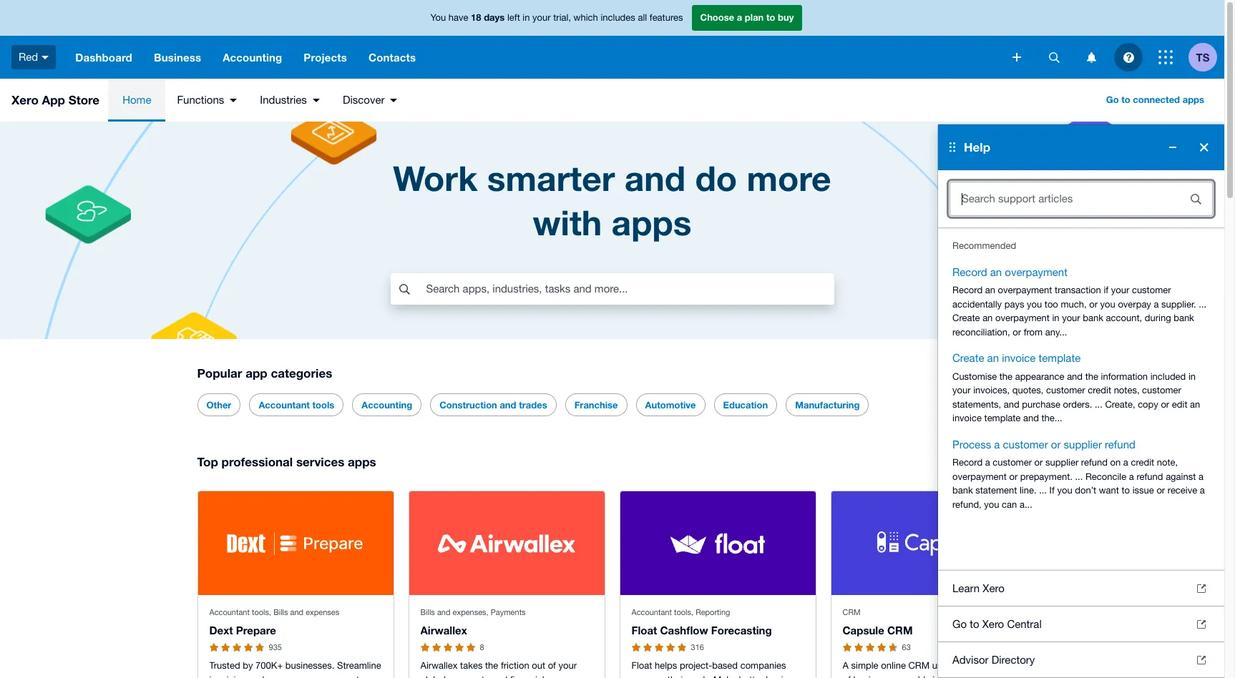 Task type: describe. For each thing, give the bounding box(es) containing it.
create an invoice template customise the appearance and the information included in your invoices, quotes, customer credit notes, customer statements, and purchase orders. ... create, copy or edit an invoice template and the...
[[953, 352, 1201, 424]]

advisor directory
[[953, 654, 1035, 666]]

1 record from the top
[[953, 266, 988, 278]]

choose a plan to buy
[[701, 12, 794, 23]]

simple
[[852, 661, 879, 672]]

smarter
[[487, 158, 615, 198]]

online
[[881, 661, 906, 672]]

thousands
[[968, 661, 1012, 672]]

create inside the record an overpayment record an overpayment transaction if your customer accidentally pays you too much, or you overpay a supplier. ... create an overpayment in your bank account, during bank reconciliation, or from any...
[[953, 313, 981, 324]]

1 horizontal spatial bank
[[1083, 313, 1104, 324]]

do
[[696, 158, 738, 198]]

accountant inside button
[[259, 400, 310, 411]]

dext
[[209, 624, 233, 637]]

record inside process a customer or supplier refund record a customer or supplier refund on a credit note, overpayment or prepayment. ... reconcile a refund against a bank statement line. ... if you don't want to issue or receive a refund, you can a...
[[953, 457, 983, 468]]

airwallex inside airwallex takes the friction out of your global payments and financial opera
[[421, 661, 458, 672]]

to left "connected"
[[1122, 94, 1131, 105]]

external link opens in new tab image for go to xero central
[[1198, 620, 1206, 629]]

316
[[691, 644, 704, 652]]

and inside bills and expenses, payments airwallex
[[437, 609, 451, 617]]

franchise
[[575, 400, 618, 411]]

0 vertical spatial template
[[1039, 352, 1081, 364]]

plan
[[745, 12, 764, 23]]

a up see all link
[[995, 439, 1000, 451]]

reporting
[[696, 609, 731, 617]]

on
[[1111, 457, 1121, 468]]

external link opens in new tab image for learn xero
[[1198, 585, 1206, 593]]

0 vertical spatial xero
[[11, 92, 39, 107]]

automotive
[[645, 400, 696, 411]]

make
[[714, 675, 737, 679]]

apps for top professional services apps
[[348, 455, 376, 470]]

dashboard
[[75, 51, 132, 64]]

xero app store
[[11, 92, 100, 107]]

Search apps, industries, tasks and more... field
[[425, 276, 834, 303]]

or inside "create an invoice template customise the appearance and the information included in your invoices, quotes, customer credit notes, customer statements, and purchase orders. ... create, copy or edit an invoice template and the..."
[[1162, 399, 1170, 410]]

automotive button
[[645, 395, 696, 416]]

top
[[197, 455, 218, 470]]

your inside airwallex takes the friction out of your global payments and financial opera
[[559, 661, 577, 672]]

accountant tools, reporting float cashflow forecasting
[[632, 609, 772, 637]]

process a customer or supplier refund record a customer or supplier refund on a credit note, overpayment or prepayment. ... reconcile a refund against a bank statement line. ... if you don't want to issue or receive a refund, you can a...
[[953, 439, 1205, 510]]

700k+
[[256, 661, 283, 672]]

accountant for and
[[209, 609, 250, 617]]

or up statement
[[1010, 471, 1018, 482]]

bills inside accountant tools, bills and expenses dext prepare
[[274, 609, 288, 617]]

in inside the record an overpayment record an overpayment transaction if your customer accidentally pays you too much, or you overpay a supplier. ... create an overpayment in your bank account, during bank reconciliation, or from any...
[[1053, 313, 1060, 324]]

want
[[1099, 485, 1120, 496]]

0 vertical spatial supplier
[[1064, 439, 1102, 451]]

bills inside bills and expenses, payments airwallex
[[421, 609, 435, 617]]

work
[[393, 158, 478, 198]]

0 vertical spatial crm
[[843, 609, 861, 617]]

buy
[[778, 12, 794, 23]]

industries
[[260, 94, 307, 106]]

invoicing
[[209, 675, 246, 679]]

too
[[1045, 299, 1059, 310]]

reconcile
[[1086, 471, 1127, 482]]

trial,
[[554, 12, 571, 23]]

accounting inside accounting dropdown button
[[223, 51, 282, 64]]

tools
[[313, 400, 335, 411]]

education
[[723, 400, 768, 411]]

much,
[[1061, 299, 1087, 310]]

project-
[[680, 661, 712, 672]]

an up customise
[[988, 352, 999, 364]]

connected
[[1134, 94, 1181, 105]]

from
[[1024, 327, 1043, 338]]

an right edit
[[1191, 399, 1201, 410]]

manufacturing button
[[796, 395, 860, 416]]

of inside airwallex takes the friction out of your global payments and financial opera
[[548, 661, 556, 672]]

or down the...
[[1052, 439, 1061, 451]]

any...
[[1046, 327, 1068, 338]]

business
[[154, 51, 201, 64]]

2 vertical spatial refund
[[1137, 471, 1164, 482]]

2 horizontal spatial the
[[1086, 371, 1099, 382]]

learn
[[953, 582, 980, 595]]

close help menu image
[[1191, 133, 1219, 162]]

create an invoice template link
[[953, 351, 1081, 367]]

businesses
[[854, 675, 900, 679]]

crm inside a simple online crm used by thousands of businesses worldwide. capsule inte
[[909, 661, 930, 672]]

help
[[964, 140, 991, 155]]

overpayment inside process a customer or supplier refund record a customer or supplier refund on a credit note, overpayment or prepayment. ... reconcile a refund against a bank statement line. ... if you don't want to issue or receive a refund, you can a...
[[953, 471, 1007, 482]]

an down recommended
[[991, 266, 1002, 278]]

overpayment down pays
[[996, 313, 1050, 324]]

you right 'if'
[[1058, 485, 1073, 496]]

friction
[[501, 661, 530, 672]]

overpayment up pays
[[998, 285, 1053, 296]]

1 horizontal spatial the
[[1000, 371, 1013, 382]]

forecasting
[[712, 624, 772, 637]]

and down quotes,
[[1004, 399, 1020, 410]]

supplier.
[[1162, 299, 1197, 310]]

a simple online crm used by thousands of businesses worldwide. capsule inte
[[843, 661, 1012, 679]]

Work smarter and do more with apps search field
[[0, 122, 1225, 339]]

used
[[933, 661, 953, 672]]

... inside "create an invoice template customise the appearance and the information included in your invoices, quotes, customer credit notes, customer statements, and purchase orders. ... create, copy or edit an invoice template and the..."
[[1095, 399, 1103, 410]]

in inside you have 18 days left in your trial, which includes all features
[[523, 12, 530, 23]]

bank inside process a customer or supplier refund record a customer or supplier refund on a credit note, overpayment or prepayment. ... reconcile a refund against a bank statement line. ... if you don't want to issue or receive a refund, you can a...
[[953, 485, 973, 496]]

capsule inside crm capsule crm
[[843, 624, 885, 637]]

process
[[953, 439, 992, 451]]

expense
[[267, 675, 302, 679]]

by inside a simple online crm used by thousands of businesses worldwide. capsule inte
[[956, 661, 966, 672]]

which
[[574, 12, 598, 23]]

collapse help menu image
[[1159, 133, 1188, 162]]

dext prepare link
[[209, 624, 276, 637]]

a right "on"
[[1124, 457, 1129, 468]]

to up advisor
[[970, 618, 980, 630]]

worldwide.
[[903, 675, 948, 679]]

a left plan
[[737, 12, 743, 23]]

businesses.
[[286, 661, 335, 672]]

manufacturing
[[796, 400, 860, 411]]

issue
[[1133, 485, 1155, 496]]

airwallex app logo image
[[438, 535, 575, 553]]

or right much,
[[1090, 299, 1098, 310]]

and down the purchase
[[1024, 413, 1039, 424]]

float cashflow forecasting link
[[632, 624, 772, 637]]

against
[[1166, 471, 1197, 482]]

935
[[269, 644, 282, 652]]

you have 18 days left in your trial, which includes all features
[[431, 12, 683, 23]]

during
[[1145, 313, 1172, 324]]

you left too
[[1027, 299, 1043, 310]]

notes,
[[1114, 385, 1140, 396]]

credit inside "create an invoice template customise the appearance and the information included in your invoices, quotes, customer credit notes, customer statements, and purchase orders. ... create, copy or edit an invoice template and the..."
[[1088, 385, 1112, 396]]

overpayment up too
[[1005, 266, 1068, 278]]

statement
[[976, 485, 1018, 496]]

go for go to xero central
[[953, 618, 967, 630]]

apps inside work smarter and do more with apps
[[612, 202, 692, 243]]

customer up see all link
[[1003, 439, 1049, 451]]

expenses
[[306, 609, 340, 617]]

you can click and drag the help menu image
[[950, 143, 956, 152]]

1 horizontal spatial all
[[993, 457, 1002, 467]]

airwallex inside bills and expenses, payments airwallex
[[421, 624, 467, 637]]

apps for go to connected apps
[[1183, 94, 1205, 105]]

submit search image
[[1182, 185, 1211, 213]]

accounting button
[[362, 395, 412, 416]]

the...
[[1042, 413, 1063, 424]]

float inside accountant tools, reporting float cashflow forecasting
[[632, 624, 657, 637]]

capsule inside a simple online crm used by thousands of businesses worldwide. capsule inte
[[951, 675, 985, 679]]

with
[[533, 202, 602, 243]]

or up 'prepayment.'
[[1035, 457, 1043, 468]]

go to xero central
[[953, 618, 1042, 630]]

and inside airwallex takes the friction out of your global payments and financial opera
[[492, 675, 508, 679]]

more
[[747, 158, 832, 198]]

airwallex takes the friction out of your global payments and financial opera
[[421, 661, 592, 679]]

tools, for and
[[252, 609, 271, 617]]

directory
[[992, 654, 1035, 666]]

see all
[[974, 457, 1002, 467]]

industries button
[[249, 79, 331, 122]]

crm capsule crm
[[843, 609, 913, 637]]

your right if
[[1112, 285, 1130, 296]]

your inside "create an invoice template customise the appearance and the information included in your invoices, quotes, customer credit notes, customer statements, and purchase orders. ... create, copy or edit an invoice template and the..."
[[953, 385, 971, 396]]

2 record from the top
[[953, 285, 983, 296]]

the inside airwallex takes the friction out of your global payments and financial opera
[[485, 661, 499, 672]]

don't
[[1076, 485, 1097, 496]]

accountant tools button
[[259, 395, 335, 416]]

go to connected apps link
[[1098, 89, 1214, 112]]

capsule crm app logo image
[[878, 532, 981, 556]]

if
[[1104, 285, 1109, 296]]

bills and expenses, payments airwallex
[[421, 609, 526, 637]]



Task type: vqa. For each thing, say whether or not it's contained in the screenshot.
the "enable"
no



Task type: locate. For each thing, give the bounding box(es) containing it.
recommended element
[[953, 265, 1211, 512]]

refund up "on"
[[1105, 439, 1136, 451]]

go inside help group
[[953, 618, 967, 630]]

capsule down advisor
[[951, 675, 985, 679]]

0 vertical spatial of
[[548, 661, 556, 672]]

and left do
[[625, 158, 686, 198]]

0 horizontal spatial capsule
[[843, 624, 885, 637]]

invoice
[[1002, 352, 1036, 364], [953, 413, 982, 424]]

customer inside the record an overpayment record an overpayment transaction if your customer accidentally pays you too much, or you overpay a supplier. ... create an overpayment in your bank account, during bank reconciliation, or from any...
[[1133, 285, 1172, 296]]

and inside trusted by 700k+ businesses. streamline invoicing and expense management
[[249, 675, 265, 679]]

accountant up cashflow
[[632, 609, 672, 617]]

3 record from the top
[[953, 457, 983, 468]]

1 horizontal spatial tools,
[[674, 609, 694, 617]]

float left cashflow
[[632, 624, 657, 637]]

and left expenses on the left bottom
[[290, 609, 304, 617]]

apps right services
[[348, 455, 376, 470]]

to left buy
[[767, 12, 776, 23]]

0 horizontal spatial in
[[523, 12, 530, 23]]

your right out
[[559, 661, 577, 672]]

template
[[1039, 352, 1081, 364], [985, 413, 1021, 424]]

refund,
[[953, 499, 982, 510]]

onboarding help options for new xero users group
[[939, 678, 1225, 679]]

0 horizontal spatial accountant
[[209, 609, 250, 617]]

0 vertical spatial refund
[[1105, 439, 1136, 451]]

based
[[712, 661, 738, 672]]

xero
[[11, 92, 39, 107], [983, 582, 1005, 595], [983, 618, 1005, 630]]

apps inside go to connected apps link
[[1183, 94, 1205, 105]]

and down 700k+
[[249, 675, 265, 679]]

menu containing home
[[108, 79, 409, 122]]

credit up create,
[[1088, 385, 1112, 396]]

customer right see
[[993, 457, 1032, 468]]

a inside the record an overpayment record an overpayment transaction if your customer accidentally pays you too much, or you overpay a supplier. ... create an overpayment in your bank account, during bank reconciliation, or from any...
[[1154, 299, 1159, 310]]

prepare
[[236, 624, 276, 637]]

0 vertical spatial airwallex
[[421, 624, 467, 637]]

2 horizontal spatial accountant
[[632, 609, 672, 617]]

0 horizontal spatial bills
[[274, 609, 288, 617]]

the up the invoices,
[[1000, 371, 1013, 382]]

... right orders.
[[1095, 399, 1103, 410]]

your left trial,
[[533, 12, 551, 23]]

0 vertical spatial external link opens in new tab image
[[1198, 585, 1206, 593]]

all left features
[[638, 12, 647, 23]]

orders.
[[1064, 399, 1093, 410]]

appearance
[[1016, 371, 1065, 382]]

2 vertical spatial xero
[[983, 618, 1005, 630]]

credit left note,
[[1132, 457, 1155, 468]]

accountant
[[259, 400, 310, 411], [209, 609, 250, 617], [632, 609, 672, 617]]

record down recommended
[[953, 266, 988, 278]]

crm up 63
[[888, 624, 913, 637]]

crm up the worldwide.
[[909, 661, 930, 672]]

0 vertical spatial credit
[[1088, 385, 1112, 396]]

construction and trades button
[[440, 395, 547, 416]]

0 vertical spatial in
[[523, 12, 530, 23]]

1 external link opens in new tab image from the top
[[1198, 585, 1206, 593]]

airwallex up global
[[421, 661, 458, 672]]

accountant down categories
[[259, 400, 310, 411]]

1 vertical spatial apps
[[612, 202, 692, 243]]

tools,
[[252, 609, 271, 617], [674, 609, 694, 617]]

2 vertical spatial apps
[[348, 455, 376, 470]]

0 horizontal spatial credit
[[1088, 385, 1112, 396]]

other
[[207, 400, 232, 411]]

you down if
[[1101, 299, 1116, 310]]

1 vertical spatial external link opens in new tab image
[[1198, 620, 1206, 629]]

0 vertical spatial invoice
[[1002, 352, 1036, 364]]

1 vertical spatial all
[[993, 457, 1002, 467]]

0 horizontal spatial template
[[985, 413, 1021, 424]]

a
[[843, 661, 849, 672]]

tools, up cashflow
[[674, 609, 694, 617]]

or
[[1090, 299, 1098, 310], [1013, 327, 1022, 338], [1162, 399, 1170, 410], [1052, 439, 1061, 451], [1035, 457, 1043, 468], [1010, 471, 1018, 482], [1157, 485, 1166, 496]]

2 bills from the left
[[421, 609, 435, 617]]

construction and trades
[[440, 400, 547, 411]]

of
[[548, 661, 556, 672], [843, 675, 851, 679]]

accounting
[[223, 51, 282, 64], [362, 400, 412, 411]]

dext prepare logo image
[[227, 532, 364, 556]]

you down statement
[[985, 499, 1000, 510]]

tools, for float
[[674, 609, 694, 617]]

float up manage
[[632, 661, 652, 672]]

functions
[[177, 94, 224, 106]]

purchase
[[1023, 399, 1061, 410]]

or left from
[[1013, 327, 1022, 338]]

supplier up 'prepayment.'
[[1046, 457, 1079, 468]]

2 tools, from the left
[[674, 609, 694, 617]]

63
[[902, 644, 911, 652]]

construction
[[440, 400, 497, 411]]

discover button
[[331, 79, 409, 122]]

bank down the supplier.
[[1174, 313, 1195, 324]]

1 by from the left
[[243, 661, 253, 672]]

a up during
[[1154, 299, 1159, 310]]

template down any...
[[1039, 352, 1081, 364]]

accountant for float
[[632, 609, 672, 617]]

xero right 'learn'
[[983, 582, 1005, 595]]

0 horizontal spatial apps
[[348, 455, 376, 470]]

your inside you have 18 days left in your trial, which includes all features
[[533, 12, 551, 23]]

0 horizontal spatial of
[[548, 661, 556, 672]]

pays
[[1005, 299, 1025, 310]]

home
[[123, 94, 151, 106]]

and left trades
[[500, 400, 517, 411]]

to right want
[[1122, 485, 1131, 496]]

central
[[1008, 618, 1042, 630]]

1 horizontal spatial of
[[843, 675, 851, 679]]

services
[[296, 455, 345, 470]]

customer down included
[[1143, 385, 1182, 396]]

1 horizontal spatial invoice
[[1002, 352, 1036, 364]]

svg image
[[1159, 50, 1173, 64], [1049, 52, 1060, 63], [1087, 52, 1096, 63], [1124, 52, 1134, 63], [1013, 53, 1022, 62]]

... left 'if'
[[1040, 485, 1047, 496]]

recommended
[[953, 241, 1017, 251]]

customer
[[1133, 285, 1172, 296], [1047, 385, 1086, 396], [1143, 385, 1182, 396], [1003, 439, 1049, 451], [993, 457, 1032, 468]]

or right the "issue" on the right of page
[[1157, 485, 1166, 496]]

1 vertical spatial credit
[[1132, 457, 1155, 468]]

bills up 'prepare'
[[274, 609, 288, 617]]

accountant inside accountant tools, reporting float cashflow forecasting
[[632, 609, 672, 617]]

0 horizontal spatial invoice
[[953, 413, 982, 424]]

create down the accidentally
[[953, 313, 981, 324]]

by right used at right
[[956, 661, 966, 672]]

float inside float helps project-based companies manage their cash. make better busines
[[632, 661, 652, 672]]

1 horizontal spatial accountant
[[259, 400, 310, 411]]

a up the "issue" on the right of page
[[1130, 471, 1135, 482]]

included
[[1151, 371, 1187, 382]]

manage
[[632, 675, 665, 679]]

accidentally
[[953, 299, 1002, 310]]

2 by from the left
[[956, 661, 966, 672]]

home button
[[108, 79, 166, 122]]

accountant inside accountant tools, bills and expenses dext prepare
[[209, 609, 250, 617]]

to inside process a customer or supplier refund record a customer or supplier refund on a credit note, overpayment or prepayment. ... reconcile a refund against a bank statement line. ... if you don't want to issue or receive a refund, you can a...
[[1122, 485, 1131, 496]]

capsule up "simple"
[[843, 624, 885, 637]]

help banner
[[0, 0, 1225, 679]]

and inside button
[[500, 400, 517, 411]]

1 horizontal spatial in
[[1053, 313, 1060, 324]]

0 horizontal spatial by
[[243, 661, 253, 672]]

... up don't
[[1076, 471, 1083, 482]]

education button
[[723, 395, 768, 416]]

choose
[[701, 12, 735, 23]]

1 vertical spatial invoice
[[953, 413, 982, 424]]

0 horizontal spatial go
[[953, 618, 967, 630]]

bank
[[1083, 313, 1104, 324], [1174, 313, 1195, 324], [953, 485, 973, 496]]

2 float from the top
[[632, 661, 652, 672]]

1 vertical spatial crm
[[888, 624, 913, 637]]

1 vertical spatial accounting
[[362, 400, 412, 411]]

bills up the airwallex link
[[421, 609, 435, 617]]

by inside trusted by 700k+ businesses. streamline invoicing and expense management
[[243, 661, 253, 672]]

a right against
[[1199, 471, 1204, 482]]

in right included
[[1189, 371, 1196, 382]]

tools, inside accountant tools, reporting float cashflow forecasting
[[674, 609, 694, 617]]

contacts button
[[358, 36, 427, 79]]

supplier up reconcile
[[1064, 439, 1102, 451]]

0 horizontal spatial tools,
[[252, 609, 271, 617]]

supplier
[[1064, 439, 1102, 451], [1046, 457, 1079, 468]]

customer up orders.
[[1047, 385, 1086, 396]]

0 vertical spatial float
[[632, 624, 657, 637]]

go left "connected"
[[1107, 94, 1119, 105]]

refund
[[1105, 439, 1136, 451], [1082, 457, 1108, 468], [1137, 471, 1164, 482]]

xero left central
[[983, 618, 1005, 630]]

tools, up 'prepare'
[[252, 609, 271, 617]]

0 horizontal spatial bank
[[953, 485, 973, 496]]

receive
[[1168, 485, 1198, 496]]

1 vertical spatial capsule
[[951, 675, 985, 679]]

a
[[737, 12, 743, 23], [1154, 299, 1159, 310], [995, 439, 1000, 451], [986, 457, 991, 468], [1124, 457, 1129, 468], [1130, 471, 1135, 482], [1199, 471, 1204, 482], [1200, 485, 1205, 496]]

1 vertical spatial refund
[[1082, 457, 1108, 468]]

your down customise
[[953, 385, 971, 396]]

customer up overpay
[[1133, 285, 1172, 296]]

1 horizontal spatial bills
[[421, 609, 435, 617]]

1 vertical spatial float
[[632, 661, 652, 672]]

go down 'learn'
[[953, 618, 967, 630]]

1 vertical spatial supplier
[[1046, 457, 1079, 468]]

1 float from the top
[[632, 624, 657, 637]]

... inside the record an overpayment record an overpayment transaction if your customer accidentally pays you too much, or you overpay a supplier. ... create an overpayment in your bank account, during bank reconciliation, or from any...
[[1199, 299, 1207, 310]]

trusted by 700k+ businesses. streamline invoicing and expense management
[[209, 661, 381, 679]]

and up the airwallex link
[[437, 609, 451, 617]]

0 vertical spatial capsule
[[843, 624, 885, 637]]

Search support articles field
[[951, 185, 1173, 213]]

see
[[974, 457, 990, 467]]

invoices,
[[974, 385, 1010, 396]]

1 horizontal spatial by
[[956, 661, 966, 672]]

crm
[[843, 609, 861, 617], [888, 624, 913, 637], [909, 661, 930, 672]]

2 airwallex from the top
[[421, 661, 458, 672]]

or left edit
[[1162, 399, 1170, 410]]

1 create from the top
[[953, 313, 981, 324]]

1 vertical spatial record
[[953, 285, 983, 296]]

and
[[625, 158, 686, 198], [1068, 371, 1083, 382], [1004, 399, 1020, 410], [500, 400, 517, 411], [1024, 413, 1039, 424], [290, 609, 304, 617], [437, 609, 451, 617], [249, 675, 265, 679], [492, 675, 508, 679]]

your down much,
[[1063, 313, 1081, 324]]

bank up the "refund,"
[[953, 485, 973, 496]]

0 vertical spatial go
[[1107, 94, 1119, 105]]

categories
[[271, 366, 332, 381]]

accounting right "tools"
[[362, 400, 412, 411]]

work smarter and do more with apps
[[393, 158, 832, 243]]

a right receive
[[1200, 485, 1205, 496]]

1 horizontal spatial credit
[[1132, 457, 1155, 468]]

in right left
[[523, 12, 530, 23]]

customise
[[953, 371, 997, 382]]

in up any...
[[1053, 313, 1060, 324]]

2 vertical spatial in
[[1189, 371, 1196, 382]]

record down process
[[953, 457, 983, 468]]

float cashflow forecasting app logo image
[[669, 532, 767, 556]]

an up the reconciliation,
[[983, 313, 993, 324]]

popular
[[197, 366, 242, 381]]

financial
[[510, 675, 545, 679]]

1 vertical spatial xero
[[983, 582, 1005, 595]]

accounting button
[[212, 36, 293, 79]]

the
[[1000, 371, 1013, 382], [1086, 371, 1099, 382], [485, 661, 499, 672]]

of right out
[[548, 661, 556, 672]]

all inside you have 18 days left in your trial, which includes all features
[[638, 12, 647, 23]]

copy
[[1138, 399, 1159, 410]]

features
[[650, 12, 683, 23]]

all right see
[[993, 457, 1002, 467]]

accountant up dext
[[209, 609, 250, 617]]

and down the friction
[[492, 675, 508, 679]]

reconciliation,
[[953, 327, 1011, 338]]

go to connected apps
[[1107, 94, 1205, 105]]

menu
[[108, 79, 409, 122]]

franchise button
[[575, 395, 618, 416]]

1 vertical spatial in
[[1053, 313, 1060, 324]]

other button
[[207, 395, 232, 416]]

1 airwallex from the top
[[421, 624, 467, 637]]

1 vertical spatial create
[[953, 352, 985, 364]]

their
[[668, 675, 686, 679]]

1 horizontal spatial capsule
[[951, 675, 985, 679]]

an up the accidentally
[[986, 285, 996, 296]]

18
[[471, 12, 482, 23]]

you
[[1027, 299, 1043, 310], [1101, 299, 1116, 310], [1058, 485, 1073, 496], [985, 499, 1000, 510]]

1 vertical spatial go
[[953, 618, 967, 630]]

if
[[1050, 485, 1055, 496]]

create up customise
[[953, 352, 985, 364]]

business button
[[143, 36, 212, 79]]

ts
[[1197, 50, 1210, 63]]

note,
[[1158, 457, 1179, 468]]

1 vertical spatial airwallex
[[421, 661, 458, 672]]

create inside "create an invoice template customise the appearance and the information included in your invoices, quotes, customer credit notes, customer statements, and purchase orders. ... create, copy or edit an invoice template and the..."
[[953, 352, 985, 364]]

of down a
[[843, 675, 851, 679]]

in inside "create an invoice template customise the appearance and the information included in your invoices, quotes, customer credit notes, customer statements, and purchase orders. ... create, copy or edit an invoice template and the..."
[[1189, 371, 1196, 382]]

... right the supplier.
[[1199, 299, 1207, 310]]

1 horizontal spatial go
[[1107, 94, 1119, 105]]

invoice up appearance
[[1002, 352, 1036, 364]]

overpayment down see
[[953, 471, 1007, 482]]

and inside work smarter and do more with apps
[[625, 158, 686, 198]]

2 horizontal spatial bank
[[1174, 313, 1195, 324]]

2 vertical spatial record
[[953, 457, 983, 468]]

help group
[[939, 125, 1225, 679]]

0 vertical spatial apps
[[1183, 94, 1205, 105]]

credit inside process a customer or supplier refund record a customer or supplier refund on a credit note, overpayment or prepayment. ... reconcile a refund against a bank statement line. ... if you don't want to issue or receive a refund, you can a...
[[1132, 457, 1155, 468]]

0 vertical spatial all
[[638, 12, 647, 23]]

0 vertical spatial record
[[953, 266, 988, 278]]

1 vertical spatial of
[[843, 675, 851, 679]]

2 horizontal spatial apps
[[1183, 94, 1205, 105]]

svg image
[[42, 56, 49, 59]]

...
[[1199, 299, 1207, 310], [1095, 399, 1103, 410], [1076, 471, 1083, 482], [1040, 485, 1047, 496]]

1 horizontal spatial accounting
[[362, 400, 412, 411]]

record an overpayment record an overpayment transaction if your customer accidentally pays you too much, or you overpay a supplier. ... create an overpayment in your bank account, during bank reconciliation, or from any...
[[953, 266, 1207, 338]]

create,
[[1106, 399, 1136, 410]]

1 horizontal spatial apps
[[612, 202, 692, 243]]

and inside accountant tools, bills and expenses dext prepare
[[290, 609, 304, 617]]

to
[[767, 12, 776, 23], [1122, 94, 1131, 105], [1122, 485, 1131, 496], [970, 618, 980, 630]]

of inside a simple online crm used by thousands of businesses worldwide. capsule inte
[[843, 675, 851, 679]]

the up orders.
[[1086, 371, 1099, 382]]

accounting up industries
[[223, 51, 282, 64]]

2 horizontal spatial in
[[1189, 371, 1196, 382]]

0 vertical spatial create
[[953, 313, 981, 324]]

professional
[[222, 455, 293, 470]]

external link opens in new tab image
[[1198, 656, 1206, 665]]

global
[[421, 675, 446, 679]]

2 create from the top
[[953, 352, 985, 364]]

takes
[[460, 661, 483, 672]]

transaction
[[1055, 285, 1102, 296]]

refund up the "issue" on the right of page
[[1137, 471, 1164, 482]]

record up the accidentally
[[953, 285, 983, 296]]

a down process
[[986, 457, 991, 468]]

bank down much,
[[1083, 313, 1104, 324]]

2 vertical spatial crm
[[909, 661, 930, 672]]

0 vertical spatial accounting
[[223, 51, 282, 64]]

refund up reconcile
[[1082, 457, 1108, 468]]

go for go to connected apps
[[1107, 94, 1119, 105]]

0 horizontal spatial accounting
[[223, 51, 282, 64]]

capsule crm link
[[843, 624, 913, 637]]

advisor
[[953, 654, 989, 666]]

1 bills from the left
[[274, 609, 288, 617]]

apps up search apps, industries, tasks and more... field
[[612, 202, 692, 243]]

1 tools, from the left
[[252, 609, 271, 617]]

tools, inside accountant tools, bills and expenses dext prepare
[[252, 609, 271, 617]]

1 horizontal spatial template
[[1039, 352, 1081, 364]]

airwallex down "expenses,"
[[421, 624, 467, 637]]

2 external link opens in new tab image from the top
[[1198, 620, 1206, 629]]

1 vertical spatial template
[[985, 413, 1021, 424]]

0 horizontal spatial all
[[638, 12, 647, 23]]

external link opens in new tab image
[[1198, 585, 1206, 593], [1198, 620, 1206, 629]]

float
[[632, 624, 657, 637], [632, 661, 652, 672]]

popular app categories
[[197, 366, 332, 381]]

0 horizontal spatial the
[[485, 661, 499, 672]]

and up orders.
[[1068, 371, 1083, 382]]

crm up capsule crm link
[[843, 609, 861, 617]]



